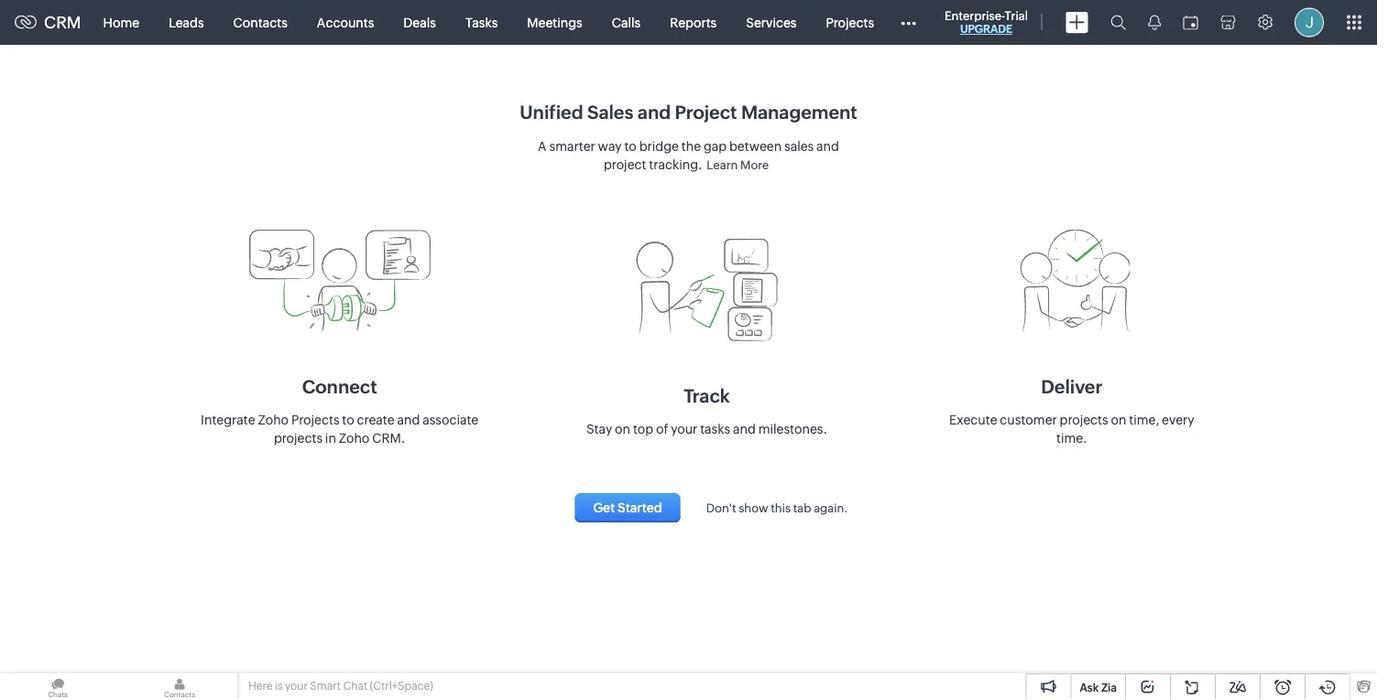 Task type: locate. For each thing, give the bounding box(es) containing it.
unified sales and project management
[[520, 102, 857, 123]]

projects up time.
[[1060, 413, 1108, 428]]

projects left in
[[274, 432, 323, 446]]

0 horizontal spatial on
[[615, 422, 630, 437]]

1 horizontal spatial zoho
[[339, 432, 370, 446]]

a smarter way to bridge the gap between sales and project tracking.
[[538, 139, 839, 172]]

1 vertical spatial projects
[[274, 432, 323, 446]]

and up crm.
[[397, 413, 420, 428]]

contacts image
[[122, 674, 237, 700]]

to
[[624, 139, 637, 154], [342, 413, 354, 428]]

sales
[[784, 139, 814, 154]]

0 vertical spatial projects
[[1060, 413, 1108, 428]]

zoho right integrate
[[258, 413, 289, 428]]

search image
[[1110, 15, 1126, 30]]

connect
[[302, 377, 377, 398]]

create menu element
[[1055, 0, 1099, 44]]

here
[[248, 681, 273, 693]]

project
[[604, 158, 646, 172]]

accounts link
[[302, 0, 389, 44]]

every
[[1162, 413, 1194, 428]]

crm link
[[15, 13, 81, 32]]

tasks
[[700, 422, 730, 437]]

1 vertical spatial projects
[[291, 413, 339, 428]]

smart
[[310, 681, 341, 693]]

on
[[1111, 413, 1126, 428], [615, 422, 630, 437]]

get started link
[[575, 494, 680, 523]]

and right tasks
[[733, 422, 756, 437]]

1 horizontal spatial on
[[1111, 413, 1126, 428]]

1 vertical spatial to
[[342, 413, 354, 428]]

0 horizontal spatial to
[[342, 413, 354, 428]]

1 vertical spatial zoho
[[339, 432, 370, 446]]

projects left other modules field
[[826, 15, 874, 30]]

trial
[[1005, 9, 1028, 22]]

leads
[[169, 15, 204, 30]]

1 horizontal spatial to
[[624, 139, 637, 154]]

enterprise-trial upgrade
[[945, 9, 1028, 35]]

milestones.
[[758, 422, 827, 437]]

1 horizontal spatial projects
[[826, 15, 874, 30]]

deliver
[[1041, 377, 1102, 398]]

zoho right in
[[339, 432, 370, 446]]

0 horizontal spatial projects
[[274, 432, 323, 446]]

zoho
[[258, 413, 289, 428], [339, 432, 370, 446]]

to up project at left
[[624, 139, 637, 154]]

0 horizontal spatial projects
[[291, 413, 339, 428]]

reports link
[[655, 0, 731, 44]]

and
[[637, 102, 671, 123], [816, 139, 839, 154], [397, 413, 420, 428], [733, 422, 756, 437]]

and right sales
[[816, 139, 839, 154]]

your right of
[[671, 422, 697, 437]]

show
[[739, 502, 768, 516]]

projects
[[826, 15, 874, 30], [291, 413, 339, 428]]

learn more
[[707, 158, 769, 172]]

deals
[[403, 15, 436, 30]]

to inside integrate zoho projects to create and associate projects in zoho crm.
[[342, 413, 354, 428]]

calls
[[612, 15, 641, 30]]

projects
[[1060, 413, 1108, 428], [274, 432, 323, 446]]

0 horizontal spatial zoho
[[258, 413, 289, 428]]

and inside a smarter way to bridge the gap between sales and project tracking.
[[816, 139, 839, 154]]

and up bridge
[[637, 102, 671, 123]]

ask
[[1080, 682, 1099, 694]]

here is your smart chat (ctrl+space)
[[248, 681, 433, 693]]

to left create
[[342, 413, 354, 428]]

0 horizontal spatial your
[[285, 681, 308, 693]]

started
[[617, 501, 662, 516]]

associate
[[422, 413, 478, 428]]

(ctrl+space)
[[370, 681, 433, 693]]

your right is
[[285, 681, 308, 693]]

0 vertical spatial your
[[671, 422, 697, 437]]

don't show this tab again.
[[706, 502, 848, 516]]

projects link
[[811, 0, 889, 44]]

gap
[[704, 139, 727, 154]]

project
[[675, 102, 737, 123]]

0 vertical spatial zoho
[[258, 413, 289, 428]]

1 horizontal spatial projects
[[1060, 413, 1108, 428]]

tracking.
[[649, 158, 702, 172]]

on left top
[[615, 422, 630, 437]]

chat
[[343, 681, 367, 693]]

0 vertical spatial to
[[624, 139, 637, 154]]

chats image
[[0, 674, 115, 700]]

on left 'time,'
[[1111, 413, 1126, 428]]

more
[[740, 158, 769, 172]]

unified
[[520, 102, 583, 123]]

between
[[729, 139, 782, 154]]

a
[[538, 139, 547, 154]]

to inside a smarter way to bridge the gap between sales and project tracking.
[[624, 139, 637, 154]]

meetings
[[527, 15, 582, 30]]

your
[[671, 422, 697, 437], [285, 681, 308, 693]]

management
[[741, 102, 857, 123]]

learn more link
[[702, 154, 773, 177]]

don't show this tab again. link
[[688, 502, 848, 516]]

is
[[275, 681, 283, 693]]

time,
[[1129, 413, 1159, 428]]

get started
[[593, 501, 662, 516]]

tab
[[793, 502, 811, 516]]

leads link
[[154, 0, 219, 44]]

calls link
[[597, 0, 655, 44]]

bridge
[[639, 139, 679, 154]]

the
[[681, 139, 701, 154]]

profile element
[[1284, 0, 1335, 44]]

projects up in
[[291, 413, 339, 428]]

track
[[684, 386, 730, 407]]

execute
[[949, 413, 997, 428]]

deals link
[[389, 0, 451, 44]]

and inside integrate zoho projects to create and associate projects in zoho crm.
[[397, 413, 420, 428]]



Task type: describe. For each thing, give the bounding box(es) containing it.
home link
[[88, 0, 154, 44]]

way
[[598, 139, 622, 154]]

to for unified sales and project management
[[624, 139, 637, 154]]

this
[[771, 502, 791, 516]]

profile image
[[1295, 8, 1324, 37]]

Other Modules field
[[889, 8, 928, 37]]

integrate
[[201, 413, 255, 428]]

home
[[103, 15, 139, 30]]

services
[[746, 15, 797, 30]]

execute customer projects on time, every time.
[[949, 413, 1194, 446]]

projects inside integrate zoho projects to create and associate projects in zoho crm.
[[291, 413, 339, 428]]

projects inside execute customer projects on time, every time.
[[1060, 413, 1108, 428]]

upgrade
[[960, 23, 1012, 35]]

in
[[325, 432, 336, 446]]

reports
[[670, 15, 717, 30]]

meetings link
[[512, 0, 597, 44]]

time.
[[1056, 432, 1087, 446]]

create menu image
[[1066, 11, 1088, 33]]

to for connect
[[342, 413, 354, 428]]

stay
[[586, 422, 612, 437]]

accounts
[[317, 15, 374, 30]]

again.
[[814, 502, 848, 516]]

crm.
[[372, 432, 405, 446]]

of
[[656, 422, 668, 437]]

create
[[357, 413, 395, 428]]

don't
[[706, 502, 736, 516]]

stay on top of your tasks and milestones.
[[586, 422, 827, 437]]

calendar image
[[1183, 15, 1198, 30]]

1 horizontal spatial your
[[671, 422, 697, 437]]

contacts
[[233, 15, 288, 30]]

0 vertical spatial projects
[[826, 15, 874, 30]]

projects inside integrate zoho projects to create and associate projects in zoho crm.
[[274, 432, 323, 446]]

get
[[593, 501, 615, 516]]

signals element
[[1137, 0, 1172, 45]]

contacts link
[[219, 0, 302, 44]]

on inside execute customer projects on time, every time.
[[1111, 413, 1126, 428]]

smarter
[[549, 139, 595, 154]]

tasks link
[[451, 0, 512, 44]]

sales
[[587, 102, 633, 123]]

services link
[[731, 0, 811, 44]]

enterprise-
[[945, 9, 1005, 22]]

top
[[633, 422, 653, 437]]

customer
[[1000, 413, 1057, 428]]

integrate zoho projects to create and associate projects in zoho crm.
[[201, 413, 478, 446]]

ask zia
[[1080, 682, 1117, 694]]

signals image
[[1148, 15, 1161, 30]]

learn
[[707, 158, 738, 172]]

1 vertical spatial your
[[285, 681, 308, 693]]

tasks
[[465, 15, 498, 30]]

zia
[[1101, 682, 1117, 694]]

search element
[[1099, 0, 1137, 45]]

crm
[[44, 13, 81, 32]]



Task type: vqa. For each thing, say whether or not it's contained in the screenshot.
the right the your
yes



